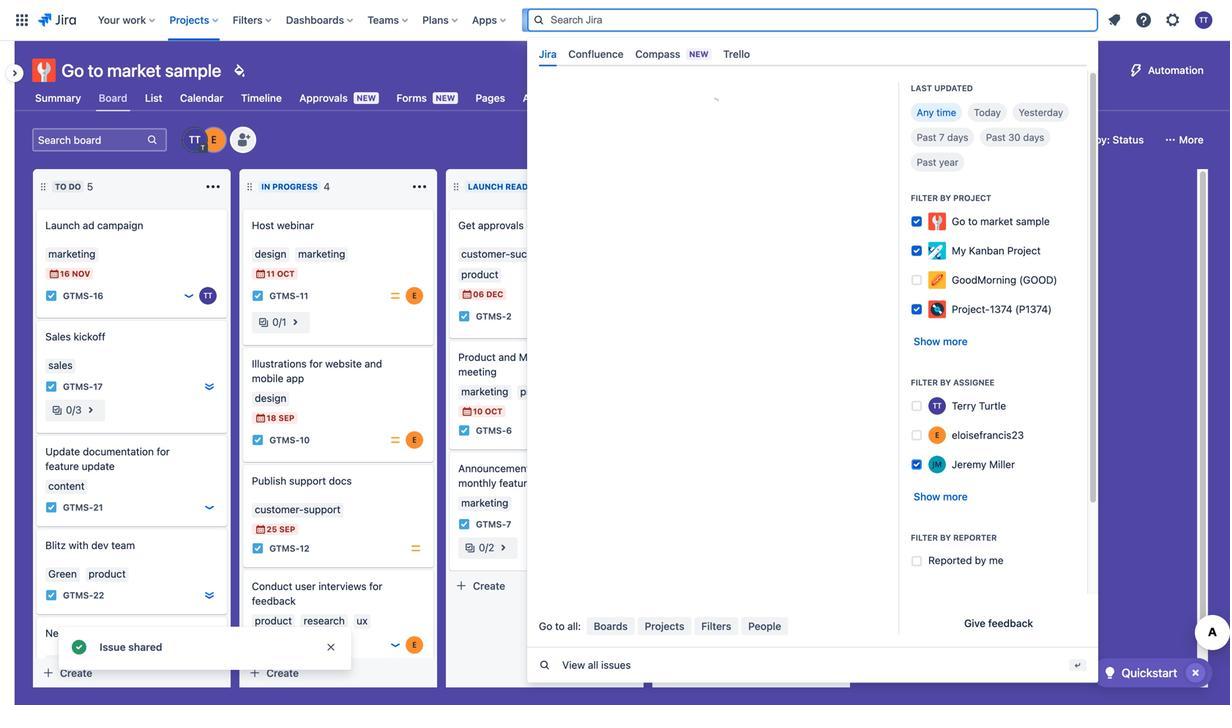 Task type: vqa. For each thing, say whether or not it's contained in the screenshot.
GTMS-10 "link"
yes



Task type: locate. For each thing, give the bounding box(es) containing it.
gtms- down 18 sep
[[270, 435, 300, 445]]

goodmorning
[[953, 274, 1017, 286]]

task image for gtms-21
[[45, 502, 57, 514]]

22
[[93, 591, 104, 601]]

task image left "gtms-21" link
[[45, 502, 57, 514]]

1 horizontal spatial 7
[[940, 132, 945, 143]]

show more button up filter by reporter
[[906, 486, 977, 509]]

go
[[62, 60, 84, 81], [953, 216, 966, 228], [539, 620, 553, 633]]

2 horizontal spatial low image
[[390, 640, 402, 651]]

task image down due date: 10 october 2023 image
[[459, 425, 470, 437]]

gtms- down 06 dec
[[476, 311, 506, 322]]

group by: status
[[1063, 134, 1145, 146]]

to up board
[[88, 60, 103, 81]]

due date: 18 september 2023 image
[[255, 413, 267, 424], [255, 413, 267, 424]]

create button up "jira"
[[522, 8, 572, 32]]

docs
[[329, 475, 352, 487]]

today
[[975, 107, 1002, 118]]

eloisefrancis23 image
[[406, 287, 424, 305], [406, 432, 424, 449], [406, 637, 424, 654]]

/ left show subtasks icon
[[279, 316, 282, 328]]

1 horizontal spatial go
[[539, 620, 553, 633]]

project
[[954, 194, 992, 203]]

show more up filter by assignee
[[914, 336, 968, 348]]

filters left people
[[702, 620, 732, 633]]

1 vertical spatial 7
[[506, 519, 512, 530]]

1 horizontal spatial low image
[[204, 502, 215, 514]]

past
[[917, 132, 937, 143], [987, 132, 1006, 143], [917, 157, 937, 168]]

create image
[[28, 426, 45, 443], [441, 443, 459, 460], [234, 455, 252, 473], [28, 519, 45, 537], [28, 607, 45, 625]]

show more for second show more button from the top
[[914, 491, 968, 503]]

due date: 06 december 2023 image
[[462, 289, 473, 300]]

2 vertical spatial filter
[[911, 534, 939, 543]]

blitz
[[45, 540, 66, 552]]

oct for webinar
[[277, 269, 295, 279]]

market
[[107, 60, 161, 81], [981, 216, 1014, 228]]

Search board text field
[[34, 130, 145, 150]]

kickoff inside product and marketing kickoff meeting
[[569, 351, 601, 363]]

gtms-10
[[270, 435, 310, 445]]

0 vertical spatial low image
[[183, 290, 195, 302]]

1 vertical spatial sep
[[279, 525, 295, 535]]

0 vertical spatial feature
[[45, 461, 79, 473]]

more down jeremy
[[944, 491, 968, 503]]

1 vertical spatial show more
[[914, 491, 968, 503]]

oct
[[277, 269, 295, 279], [485, 407, 503, 417]]

days inside button
[[1024, 132, 1045, 143]]

by for assignee
[[941, 378, 952, 388]]

sample up calendar
[[165, 60, 222, 81]]

kickoff right marketing
[[569, 351, 601, 363]]

view all issues image
[[539, 660, 551, 672]]

0 horizontal spatial launch
[[45, 219, 80, 232]]

1 vertical spatial low image
[[204, 502, 215, 514]]

due date: 25 september 2023 image
[[255, 524, 267, 536], [255, 524, 267, 536]]

automation image
[[1128, 62, 1146, 79]]

1 days from the left
[[948, 132, 969, 143]]

gtms- for 11
[[270, 291, 300, 301]]

on
[[527, 219, 539, 232]]

0 vertical spatial filters
[[233, 14, 263, 26]]

group
[[1063, 134, 1093, 146]]

filter left assignee
[[911, 378, 939, 388]]

create for announcement blog for monthly feature updates
[[473, 580, 506, 592]]

past inside button
[[987, 132, 1006, 143]]

1 vertical spatial more
[[944, 491, 968, 503]]

gtms- up 0 / 2 at left bottom
[[476, 519, 506, 530]]

0 vertical spatial go
[[62, 60, 84, 81]]

show for second show more button from the top
[[914, 491, 941, 503]]

1 vertical spatial project
[[1008, 245, 1041, 257]]

1 vertical spatial oct
[[485, 407, 503, 417]]

2 column actions menu image from the left
[[411, 178, 429, 196]]

show more down jeremy
[[914, 491, 968, 503]]

show subtasks image down gtms-17 link
[[82, 402, 99, 419]]

1 horizontal spatial and
[[499, 351, 516, 363]]

1 vertical spatial go
[[953, 216, 966, 228]]

by for project
[[941, 194, 952, 203]]

1 horizontal spatial oct
[[485, 407, 503, 417]]

days right '30'
[[1024, 132, 1045, 143]]

lowest image
[[204, 381, 215, 393]]

7 for gtms-
[[506, 519, 512, 530]]

gtms- down success icon
[[63, 681, 93, 692]]

projects
[[170, 14, 209, 26], [645, 620, 685, 633]]

task image down due date: 25 september 2023 element
[[252, 543, 264, 555]]

give feedback
[[965, 618, 1034, 630]]

gtms- for 21
[[63, 503, 93, 513]]

1 column actions menu image from the left
[[204, 178, 222, 196]]

feature down 'update' at the bottom of the page
[[45, 461, 79, 473]]

task image for gtms-2
[[459, 311, 470, 322]]

1 horizontal spatial 0
[[273, 316, 279, 328]]

people link
[[742, 618, 789, 636]]

gtms- for 17
[[63, 382, 93, 392]]

0 vertical spatial project
[[823, 92, 857, 104]]

/ down gtms-7 link
[[486, 542, 489, 554]]

1 filter from the top
[[911, 194, 939, 203]]

jira tab
[[533, 42, 563, 66]]

dashboards button
[[282, 8, 359, 32]]

create image for host
[[234, 199, 252, 217]]

1 show from the top
[[914, 336, 941, 348]]

filters up set project background image
[[233, 14, 263, 26]]

days for past 30 days
[[1024, 132, 1045, 143]]

1 show more from the top
[[914, 336, 968, 348]]

show subtasks image
[[82, 402, 99, 419], [495, 539, 512, 557]]

sep right the 25
[[279, 525, 295, 535]]

1 vertical spatial 0
[[66, 404, 72, 416]]

show subtasks image down gtms-7 link
[[495, 539, 512, 557]]

0 vertical spatial 7
[[940, 132, 945, 143]]

1 vertical spatial 16
[[93, 291, 103, 301]]

1 vertical spatial 11
[[300, 291, 309, 301]]

2 vertical spatial /
[[486, 542, 489, 554]]

/ for 2
[[486, 542, 489, 554]]

1 horizontal spatial to
[[556, 620, 565, 633]]

market up 'my kanban project'
[[981, 216, 1014, 228]]

task image left gtms-17 link
[[45, 381, 57, 393]]

feature inside update documentation for feature update
[[45, 461, 79, 473]]

0 horizontal spatial projects
[[170, 14, 209, 26]]

1 horizontal spatial medium image
[[410, 543, 422, 555]]

launch left ready at the left top of the page
[[468, 182, 504, 192]]

21
[[93, 503, 103, 513]]

to left 'all:' on the left bottom of the page
[[556, 620, 565, 633]]

oct for and
[[485, 407, 503, 417]]

0 vertical spatial show more button
[[906, 330, 977, 354]]

new right the forms
[[436, 93, 455, 103]]

for right interviews
[[370, 581, 383, 593]]

appswitcher icon image
[[13, 11, 31, 29]]

1 vertical spatial 2
[[489, 542, 495, 554]]

0 horizontal spatial filters
[[233, 14, 263, 26]]

0 horizontal spatial 10
[[300, 435, 310, 445]]

view
[[563, 660, 586, 672]]

2 vertical spatial eloisefrancis23 image
[[406, 637, 424, 654]]

2 days from the left
[[1024, 132, 1045, 143]]

due date: 06 december 2023 image
[[462, 289, 473, 300]]

create image
[[28, 199, 45, 217], [234, 199, 252, 217], [441, 199, 459, 217], [28, 311, 45, 328], [441, 331, 459, 349], [234, 338, 252, 355], [234, 561, 252, 578]]

jeremy
[[953, 459, 987, 471]]

create image up 'update' at the bottom of the page
[[28, 426, 45, 443]]

create button up go to all: on the left bottom of the page
[[450, 574, 640, 598]]

task image
[[45, 290, 57, 302], [252, 290, 264, 302], [459, 311, 470, 322], [45, 381, 57, 393], [252, 434, 264, 446], [45, 502, 57, 514], [459, 519, 470, 530], [252, 543, 264, 555]]

gtms- for 6
[[476, 426, 506, 436]]

medium image left 0 / 2 at left bottom
[[410, 543, 422, 555]]

oct up gtms-11
[[277, 269, 295, 279]]

create image up monthly
[[441, 443, 459, 460]]

search image
[[533, 14, 545, 26]]

projects left filters link
[[645, 620, 685, 633]]

gtms-2 link
[[476, 310, 512, 323]]

publish
[[252, 475, 287, 487]]

create image for blitz with dev team
[[28, 519, 45, 537]]

last updated option group
[[911, 103, 1076, 172]]

feature down announcement on the bottom left of page
[[500, 477, 533, 489]]

conduct user interviews for feedback
[[252, 581, 383, 607]]

create image for sales
[[28, 311, 45, 328]]

sep for illustrations
[[279, 414, 295, 423]]

project-
[[953, 303, 991, 316]]

create button down issue shared
[[37, 662, 227, 685]]

2 horizontal spatial go
[[953, 216, 966, 228]]

show more button
[[906, 330, 977, 354], [906, 486, 977, 509]]

ad
[[83, 219, 95, 232]]

gtms- up new workspace
[[63, 591, 93, 601]]

low image for terry turtle image
[[183, 290, 195, 302]]

announcement blog for monthly feature updates
[[459, 463, 574, 489]]

0 vertical spatial 0
[[273, 316, 279, 328]]

go to market sample inside banner
[[953, 216, 1051, 228]]

set project background image
[[230, 62, 248, 79]]

1 vertical spatial show subtasks image
[[495, 539, 512, 557]]

sample up 'my kanban project'
[[1017, 216, 1051, 228]]

product and marketing kickoff meeting
[[459, 351, 601, 378]]

1 vertical spatial sample
[[1017, 216, 1051, 228]]

0 horizontal spatial market
[[107, 60, 161, 81]]

sep right 18
[[279, 414, 295, 423]]

gtms- down 16 nov
[[63, 291, 93, 301]]

tab list
[[533, 42, 1093, 66], [23, 85, 911, 111]]

1 vertical spatial tab list
[[23, 85, 911, 111]]

06 dec
[[473, 290, 504, 299]]

past left year
[[917, 157, 937, 168]]

projects inside "popup button"
[[170, 14, 209, 26]]

0 vertical spatial 10
[[473, 407, 483, 417]]

create image for new workspace
[[28, 607, 45, 625]]

project left settings
[[823, 92, 857, 104]]

0 for 0 / 3
[[66, 404, 72, 416]]

new left the trello 'tab'
[[690, 50, 709, 59]]

announcement
[[459, 463, 530, 475]]

/ for 3
[[72, 404, 75, 416]]

2 horizontal spatial 0
[[479, 542, 486, 554]]

help image
[[1136, 11, 1153, 29]]

0 vertical spatial filter
[[911, 194, 939, 203]]

1 vertical spatial filter
[[911, 378, 939, 388]]

show for second show more button from the bottom
[[914, 336, 941, 348]]

blog
[[533, 463, 554, 475]]

do
[[69, 182, 81, 192]]

create image for announcement blog for monthly feature updates
[[441, 443, 459, 460]]

to
[[55, 182, 67, 192]]

0 horizontal spatial /
[[72, 404, 75, 416]]

eloisefrancis23 image for host webinar
[[406, 287, 424, 305]]

task image down due date: 11 october 2023 element
[[252, 290, 264, 302]]

create image for publish support docs
[[234, 455, 252, 473]]

2 more from the top
[[944, 491, 968, 503]]

pages
[[476, 92, 506, 104]]

past left '30'
[[987, 132, 1006, 143]]

kickoff right 'sales'
[[74, 331, 106, 343]]

for right "documentation"
[[157, 446, 170, 458]]

tab list containing board
[[23, 85, 911, 111]]

go to market sample up list
[[62, 60, 222, 81]]

to down project
[[969, 216, 978, 228]]

create image for update documentation for feature update
[[28, 426, 45, 443]]

oct up gtms-6
[[485, 407, 503, 417]]

1 horizontal spatial column actions menu image
[[411, 178, 429, 196]]

gtms- down 11 oct
[[270, 291, 300, 301]]

0 vertical spatial projects
[[170, 14, 209, 26]]

market up list
[[107, 60, 161, 81]]

trello
[[724, 48, 751, 60]]

1 eloisefrancis23 image from the top
[[406, 287, 424, 305]]

low image
[[183, 290, 195, 302], [204, 502, 215, 514], [390, 640, 402, 651]]

market inside banner
[[981, 216, 1014, 228]]

0 horizontal spatial 0
[[66, 404, 72, 416]]

0 vertical spatial show subtasks image
[[82, 402, 99, 419]]

project-1374 (p1374)
[[953, 303, 1053, 316]]

10 inside due date: 10 october 2023 element
[[473, 407, 483, 417]]

0 vertical spatial tab list
[[533, 42, 1093, 66]]

apps
[[472, 14, 497, 26]]

12
[[300, 544, 310, 554]]

sep inside due date: 25 september 2023 element
[[279, 525, 295, 535]]

create button inside primary element
[[522, 8, 572, 32]]

sales kickoff
[[45, 331, 106, 343]]

medium image left due date: 06 december 2023 image
[[390, 290, 402, 302]]

/
[[279, 316, 282, 328], [72, 404, 75, 416], [486, 542, 489, 554]]

project inside project settings 'link'
[[823, 92, 857, 104]]

sep inside the due date: 18 september 2023 element
[[279, 414, 295, 423]]

launch left the ad
[[45, 219, 80, 232]]

0 horizontal spatial oct
[[277, 269, 295, 279]]

1 vertical spatial show
[[914, 491, 941, 503]]

1 vertical spatial kickoff
[[569, 351, 601, 363]]

mobile
[[252, 373, 284, 385]]

due date: 18 september 2023 element
[[255, 413, 295, 424]]

0 horizontal spatial show subtasks image
[[82, 402, 99, 419]]

feedback inside "conduct user interviews for feedback"
[[252, 595, 296, 607]]

reports
[[682, 92, 720, 104]]

create image up publish
[[234, 455, 252, 473]]

show more button up filter by assignee
[[906, 330, 977, 354]]

show up filter by assignee
[[914, 336, 941, 348]]

reported
[[929, 555, 973, 567]]

7 inside gtms-7 link
[[506, 519, 512, 530]]

1 horizontal spatial kickoff
[[569, 351, 601, 363]]

and inside product and marketing kickoff meeting
[[499, 351, 516, 363]]

0 / 3
[[66, 404, 82, 416]]

days
[[948, 132, 969, 143], [1024, 132, 1045, 143]]

1 vertical spatial feedback
[[989, 618, 1034, 630]]

0 down gtms-7 link
[[479, 542, 486, 554]]

timeline link
[[238, 85, 285, 111]]

2 show from the top
[[914, 491, 941, 503]]

10
[[473, 407, 483, 417], [300, 435, 310, 445]]

give
[[965, 618, 986, 630]]

2 show more from the top
[[914, 491, 968, 503]]

gtms- down 10 oct
[[476, 426, 506, 436]]

gtms- for 10
[[270, 435, 300, 445]]

feedback right give
[[989, 618, 1034, 630]]

1 horizontal spatial 11
[[300, 291, 309, 301]]

filter down past year
[[911, 194, 939, 203]]

today button
[[969, 103, 1008, 122]]

0 horizontal spatial 16
[[60, 269, 70, 279]]

gtms- up with
[[63, 503, 93, 513]]

1 horizontal spatial filters
[[702, 620, 732, 633]]

task image down due date: 16 november 2023 image
[[45, 290, 57, 302]]

11 up gtms-11
[[267, 269, 275, 279]]

0 vertical spatial more
[[944, 336, 968, 348]]

plans
[[423, 14, 449, 26]]

0 vertical spatial sample
[[165, 60, 222, 81]]

2 horizontal spatial /
[[486, 542, 489, 554]]

2 eloisefrancis23 image from the top
[[406, 432, 424, 449]]

go left 'all:' on the left bottom of the page
[[539, 620, 553, 633]]

2 filter from the top
[[911, 378, 939, 388]]

show more for second show more button from the bottom
[[914, 336, 968, 348]]

column actions menu image
[[204, 178, 222, 196], [411, 178, 429, 196]]

shared
[[128, 641, 162, 654]]

1 horizontal spatial feature
[[500, 477, 533, 489]]

1 vertical spatial 10
[[300, 435, 310, 445]]

1 horizontal spatial 2
[[506, 311, 512, 322]]

0 horizontal spatial 2
[[489, 542, 495, 554]]

and right product
[[499, 351, 516, 363]]

create for publish support docs
[[267, 667, 299, 679]]

new inside banner
[[690, 50, 709, 59]]

1 vertical spatial projects
[[645, 620, 685, 633]]

2 vertical spatial to
[[556, 620, 565, 633]]

5
[[87, 181, 93, 193]]

sidebar navigation image
[[0, 59, 32, 88]]

give feedback button
[[956, 612, 1043, 636]]

0 left 1
[[273, 316, 279, 328]]

task image left gtms-7 link
[[459, 519, 470, 530]]

task image for gtms-17
[[45, 381, 57, 393]]

1 vertical spatial show more button
[[906, 486, 977, 509]]

1 vertical spatial medium image
[[410, 543, 422, 555]]

dec
[[487, 290, 504, 299]]

create for update documentation for feature update
[[60, 667, 92, 679]]

2 vertical spatial low image
[[390, 640, 402, 651]]

boards link
[[587, 618, 635, 636]]

go down filter by project
[[953, 216, 966, 228]]

by left project
[[941, 194, 952, 203]]

task image
[[459, 425, 470, 437], [45, 590, 57, 602], [45, 681, 57, 692]]

low image for 3rd eloisefrancis23 icon from the top
[[390, 640, 402, 651]]

create button for update documentation for feature update
[[37, 662, 227, 685]]

create inside primary element
[[531, 14, 563, 26]]

0 vertical spatial show more
[[914, 336, 968, 348]]

dashboards
[[286, 14, 344, 26]]

by for reporter
[[941, 534, 952, 543]]

0 left 3
[[66, 404, 72, 416]]

1 horizontal spatial show subtasks image
[[495, 539, 512, 557]]

0 / 1
[[273, 316, 287, 328]]

projects right 'work' in the left of the page
[[170, 14, 209, 26]]

0 horizontal spatial go
[[62, 60, 84, 81]]

2 horizontal spatial to
[[969, 216, 978, 228]]

gtms-7
[[476, 519, 512, 530]]

6
[[506, 426, 512, 436]]

1 horizontal spatial sample
[[1017, 216, 1051, 228]]

create button
[[522, 8, 572, 32], [450, 574, 640, 598], [37, 662, 227, 685], [243, 662, 434, 685]]

webinar
[[277, 219, 314, 232]]

task image left gtms-24 link in the bottom left of the page
[[45, 681, 57, 692]]

tab list inside banner
[[533, 42, 1093, 66]]

0 vertical spatial 16
[[60, 269, 70, 279]]

project up (good) at the top right of the page
[[1008, 245, 1041, 257]]

past down the any
[[917, 132, 937, 143]]

my kanban project
[[953, 245, 1041, 257]]

past inside past 7 days button
[[917, 132, 937, 143]]

for inside update documentation for feature update
[[157, 446, 170, 458]]

project settings
[[823, 92, 899, 104]]

0 vertical spatial /
[[279, 316, 282, 328]]

by left assignee
[[941, 378, 952, 388]]

11 up show subtasks icon
[[300, 291, 309, 301]]

gtms- up 3
[[63, 382, 93, 392]]

due date: 10 october 2023 image
[[462, 406, 473, 418]]

past year
[[917, 157, 959, 168]]

workspace
[[69, 628, 120, 640]]

banner
[[0, 0, 1231, 683]]

new left success icon
[[45, 628, 67, 640]]

days up year
[[948, 132, 969, 143]]

0 horizontal spatial 11
[[267, 269, 275, 279]]

task image down the due date: 18 september 2023 element on the left bottom of page
[[252, 434, 264, 446]]

jira image
[[38, 11, 76, 29], [38, 11, 76, 29]]

0 horizontal spatial and
[[365, 358, 382, 370]]

eloisefrancis23 image
[[199, 678, 217, 695]]

dismiss image
[[325, 642, 337, 654]]

meeting
[[459, 366, 497, 378]]

tab list containing jira
[[533, 42, 1093, 66]]

year
[[940, 157, 959, 168]]

7 inside past 7 days button
[[940, 132, 945, 143]]

check image
[[1102, 665, 1119, 682]]

3 eloisefrancis23 image from the top
[[406, 637, 424, 654]]

Search Jira field
[[528, 8, 1099, 32]]

7 down announcement blog for monthly feature updates
[[506, 519, 512, 530]]

by left 'me'
[[976, 555, 987, 567]]

0 vertical spatial eloisefrancis23 image
[[406, 287, 424, 305]]

launch for launch ready
[[468, 182, 504, 192]]

medium image
[[390, 290, 402, 302], [410, 543, 422, 555]]

1 vertical spatial /
[[72, 404, 75, 416]]

task image for gtms-16
[[45, 290, 57, 302]]

days for past 7 days
[[948, 132, 969, 143]]

work
[[123, 14, 146, 26]]

1 show more button from the top
[[906, 330, 977, 354]]

gtms- down 25 sep
[[270, 544, 300, 554]]

1 horizontal spatial days
[[1024, 132, 1045, 143]]

1 vertical spatial launch
[[45, 219, 80, 232]]

1 vertical spatial go to market sample
[[953, 216, 1051, 228]]

0 horizontal spatial to
[[88, 60, 103, 81]]

0 vertical spatial launch
[[468, 182, 504, 192]]

1 horizontal spatial go to market sample
[[953, 216, 1051, 228]]

gtms- for 7
[[476, 519, 506, 530]]

16
[[60, 269, 70, 279], [93, 291, 103, 301]]

feedback down conduct
[[252, 595, 296, 607]]

filter up reported
[[911, 534, 939, 543]]

people
[[749, 620, 782, 633]]

1 vertical spatial feature
[[500, 477, 533, 489]]

due date: 11 october 2023 image
[[255, 268, 267, 280], [255, 268, 267, 280]]

0 for 0 / 2
[[479, 542, 486, 554]]

create image up new workspace
[[28, 607, 45, 625]]

days inside button
[[948, 132, 969, 143]]

task image down due date: 06 december 2023 icon
[[459, 311, 470, 322]]

task image for blitz with dev team
[[45, 590, 57, 602]]

0 vertical spatial sep
[[279, 414, 295, 423]]

0 horizontal spatial days
[[948, 132, 969, 143]]

by up reported
[[941, 534, 952, 543]]

past inside 'past year' button
[[917, 157, 937, 168]]

confluence tab
[[563, 42, 630, 66]]

for up updates
[[557, 463, 570, 475]]

list link
[[142, 85, 165, 111]]

task image left gtms-22 link
[[45, 590, 57, 602]]

for inside announcement blog for monthly feature updates
[[557, 463, 570, 475]]

go up summary
[[62, 60, 84, 81]]

go to market sample up 'my kanban project'
[[953, 216, 1051, 228]]

/ down gtms-17 link
[[72, 404, 75, 416]]

show up filter by reporter
[[914, 491, 941, 503]]

gtms- for 22
[[63, 591, 93, 601]]

7 for past
[[940, 132, 945, 143]]

settings
[[860, 92, 899, 104]]

create button down dismiss image
[[243, 662, 434, 685]]

1 horizontal spatial launch
[[468, 182, 504, 192]]



Task type: describe. For each thing, give the bounding box(es) containing it.
quickstart
[[1122, 666, 1178, 680]]

1 more from the top
[[944, 336, 968, 348]]

attachments link
[[520, 85, 619, 111]]

updated
[[935, 84, 974, 93]]

yesterday button
[[1013, 103, 1070, 122]]

attachments
[[523, 92, 585, 104]]

ready
[[506, 182, 534, 192]]

past for past 30 days
[[987, 132, 1006, 143]]

due date: 10 october 2023 element
[[462, 406, 503, 418]]

and inside illustrations for website and mobile app
[[365, 358, 382, 370]]

all:
[[568, 620, 581, 633]]

0 vertical spatial 2
[[506, 311, 512, 322]]

apps button
[[468, 8, 512, 32]]

your profile and settings image
[[1196, 11, 1213, 29]]

filter for go to market sample
[[911, 194, 939, 203]]

view all issues link
[[528, 648, 1099, 683]]

summary
[[35, 92, 81, 104]]

feedback inside button
[[989, 618, 1034, 630]]

filter by reporter
[[911, 534, 998, 543]]

eloisefrancis23 image for illustrations for website and mobile app
[[406, 432, 424, 449]]

task image for gtms-7
[[459, 519, 470, 530]]

host webinar
[[252, 219, 314, 232]]

due date: 16 november 2023 element
[[48, 268, 90, 280]]

in progress 4
[[262, 181, 330, 193]]

with
[[69, 540, 89, 552]]

teams button
[[363, 8, 414, 32]]

0 vertical spatial task image
[[459, 425, 470, 437]]

launch ready
[[468, 182, 534, 192]]

create button for announcement blog for monthly feature updates
[[450, 574, 640, 598]]

25
[[267, 525, 277, 535]]

filters inside popup button
[[233, 14, 263, 26]]

0 for 0 / 1
[[273, 316, 279, 328]]

3
[[75, 404, 82, 416]]

create image for illustrations
[[234, 338, 252, 355]]

create image for product
[[441, 331, 459, 349]]

low image
[[183, 681, 195, 692]]

automation
[[1149, 64, 1205, 76]]

due date: 10 october 2023 image
[[462, 406, 473, 418]]

for inside "conduct user interviews for feedback"
[[370, 581, 383, 593]]

2 vertical spatial go
[[539, 620, 553, 633]]

automation button
[[1123, 59, 1213, 82]]

lowest image
[[204, 590, 215, 602]]

confluence
[[569, 48, 624, 60]]

due date: 16 november 2023 image
[[48, 268, 60, 280]]

sep for publish
[[279, 525, 295, 535]]

launch for launch ad campaign
[[45, 219, 80, 232]]

terry turtle image
[[613, 308, 630, 325]]

your work
[[98, 14, 146, 26]]

gtms-17 link
[[63, 381, 103, 393]]

status
[[1113, 134, 1145, 146]]

quickstart button
[[1093, 659, 1213, 688]]

due date: 06 december 2023 element
[[462, 289, 504, 300]]

1 horizontal spatial 16
[[93, 291, 103, 301]]

nov
[[72, 269, 90, 279]]

time
[[937, 107, 957, 118]]

list
[[145, 92, 163, 104]]

jira
[[539, 48, 557, 60]]

approvals
[[300, 92, 348, 104]]

miller
[[990, 459, 1016, 471]]

sales
[[45, 331, 71, 343]]

1 vertical spatial filters
[[702, 620, 732, 633]]

positioning
[[542, 219, 594, 232]]

trello tab
[[718, 42, 756, 66]]

my
[[953, 245, 967, 257]]

project settings link
[[820, 85, 902, 111]]

medium image
[[390, 434, 402, 446]]

updates
[[536, 477, 574, 489]]

gtms-6
[[476, 426, 512, 436]]

for inside illustrations for website and mobile app
[[310, 358, 323, 370]]

0 vertical spatial kickoff
[[74, 331, 106, 343]]

24
[[93, 681, 105, 692]]

approvals
[[478, 219, 524, 232]]

gtms-10 link
[[270, 434, 310, 447]]

show subtasks image for 3
[[82, 402, 99, 419]]

past for past year
[[917, 157, 937, 168]]

18 sep
[[267, 414, 295, 423]]

0 vertical spatial to
[[88, 60, 103, 81]]

task image for gtms-11
[[252, 290, 264, 302]]

marketing
[[519, 351, 566, 363]]

feature inside announcement blog for monthly feature updates
[[500, 477, 533, 489]]

kanban
[[970, 245, 1005, 257]]

due date: 25 september 2023 element
[[255, 524, 295, 536]]

timeline
[[241, 92, 282, 104]]

terry turtle
[[953, 400, 1007, 412]]

4
[[324, 181, 330, 193]]

06
[[473, 290, 484, 299]]

30
[[1009, 132, 1021, 143]]

gtms-7 link
[[476, 518, 512, 531]]

show subtasks image
[[287, 314, 304, 331]]

by for me
[[976, 555, 987, 567]]

/ for 1
[[279, 316, 282, 328]]

2 show more button from the top
[[906, 486, 977, 509]]

0 vertical spatial market
[[107, 60, 161, 81]]

dev
[[91, 540, 109, 552]]

board
[[99, 92, 127, 104]]

terry turtle image
[[199, 287, 217, 305]]

0 horizontal spatial go to market sample
[[62, 60, 222, 81]]

column actions menu image for launch ad campaign
[[204, 178, 222, 196]]

gtms-12
[[270, 544, 310, 554]]

gtms- for 2
[[476, 311, 506, 322]]

project inside banner
[[1008, 245, 1041, 257]]

create image for get
[[441, 199, 459, 217]]

10 inside gtms-10 link
[[300, 435, 310, 445]]

due date: 16 november 2023 image
[[48, 268, 60, 280]]

task image for new workspace
[[45, 681, 57, 692]]

to do 5
[[55, 181, 93, 193]]

notifications image
[[1106, 11, 1124, 29]]

filters button
[[228, 8, 277, 32]]

add people image
[[234, 131, 252, 149]]

go to all:
[[539, 620, 581, 633]]

forms
[[397, 92, 427, 104]]

assignee
[[954, 378, 995, 388]]

projects link
[[638, 618, 692, 636]]

past 30 days
[[987, 132, 1045, 143]]

1
[[282, 316, 287, 328]]

1 vertical spatial to
[[969, 216, 978, 228]]

due date: 11 october 2023 element
[[255, 268, 295, 280]]

0 horizontal spatial sample
[[165, 60, 222, 81]]

any time
[[917, 107, 957, 118]]

filters link
[[695, 618, 739, 636]]

goodmorning (good)
[[953, 274, 1058, 286]]

banner containing your work
[[0, 0, 1231, 683]]

new right approvals
[[357, 93, 376, 103]]

success image
[[70, 639, 88, 657]]

gtms-24 link
[[63, 680, 105, 693]]

blitz with dev team
[[45, 540, 135, 552]]

past for past 7 days
[[917, 132, 937, 143]]

get
[[459, 219, 476, 232]]

gtms-16
[[63, 291, 103, 301]]

dismiss quickstart image
[[1185, 662, 1208, 685]]

website
[[325, 358, 362, 370]]

gtms- for 16
[[63, 291, 93, 301]]

summary link
[[32, 85, 84, 111]]

0 vertical spatial 11
[[267, 269, 275, 279]]

get approvals on positioning
[[459, 219, 594, 232]]

16 nov
[[60, 269, 90, 279]]

gtms- for 24
[[63, 681, 93, 692]]

0 vertical spatial medium image
[[390, 290, 402, 302]]

gtms- for 12
[[270, 544, 300, 554]]

(good)
[[1020, 274, 1058, 286]]

primary element
[[9, 0, 941, 41]]

gtms-11
[[270, 291, 309, 301]]

task image for gtms-12
[[252, 543, 264, 555]]

more
[[1180, 134, 1205, 146]]

teams
[[368, 14, 399, 26]]

by:
[[1096, 134, 1111, 146]]

issues
[[602, 660, 631, 672]]

25 sep
[[267, 525, 295, 535]]

yesterday
[[1019, 107, 1064, 118]]

task image for gtms-10
[[252, 434, 264, 446]]

create image for conduct
[[234, 561, 252, 578]]

documentation
[[83, 446, 154, 458]]

reported by me
[[929, 555, 1004, 567]]

illustrations for website and mobile app
[[252, 358, 382, 385]]

create button for publish support docs
[[243, 662, 434, 685]]

create image for launch
[[28, 199, 45, 217]]

filter for terry turtle
[[911, 378, 939, 388]]

17
[[93, 382, 103, 392]]

column actions menu image for host webinar
[[411, 178, 429, 196]]

show subtasks image for 2
[[495, 539, 512, 557]]

reporter
[[954, 534, 998, 543]]

3 filter from the top
[[911, 534, 939, 543]]

settings image
[[1165, 11, 1183, 29]]

gtms-16 link
[[63, 290, 103, 302]]



